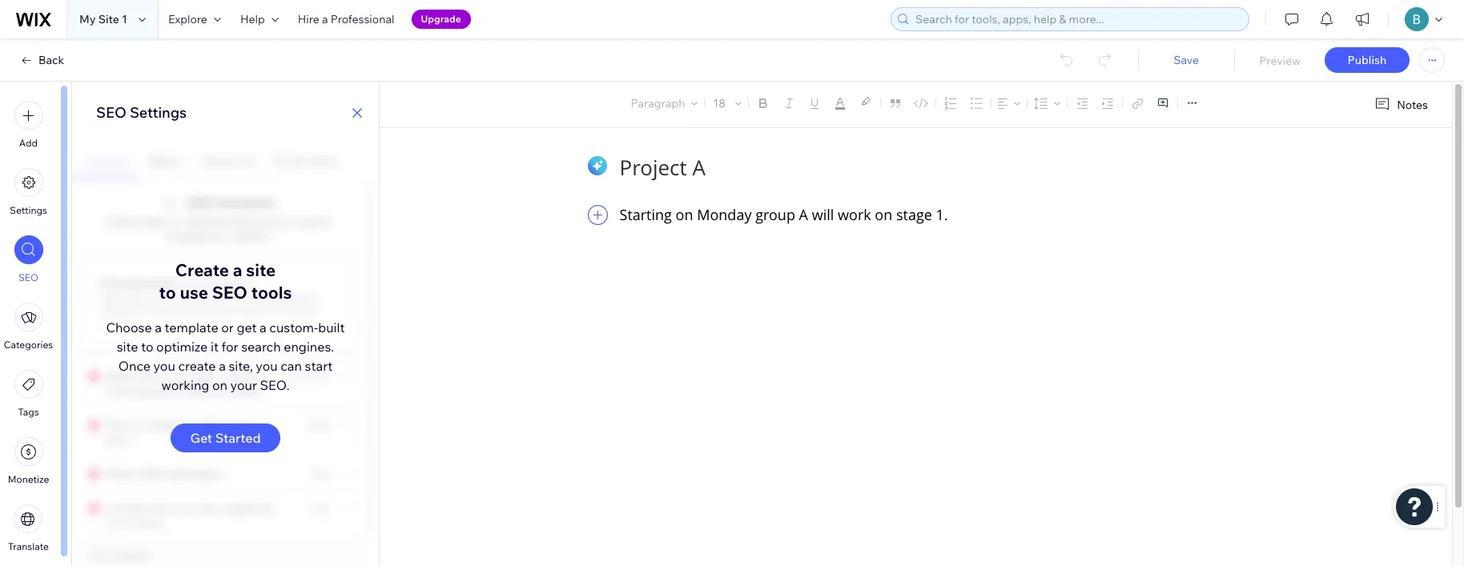 Task type: locate. For each thing, give the bounding box(es) containing it.
seo up better
[[212, 282, 248, 303]]

tasks
[[141, 215, 169, 229], [171, 304, 194, 316]]

seo
[[96, 103, 126, 122], [187, 195, 214, 211], [18, 272, 39, 284], [212, 282, 248, 303]]

(may
[[106, 384, 131, 398]]

post inside allow this post to get indexed (may appear in search results)
[[159, 369, 182, 384]]

share
[[308, 154, 337, 168]]

0 horizontal spatial assistant
[[82, 154, 130, 168]]

settings up seo button in the left of the page
[[10, 204, 47, 216]]

you up appear
[[153, 358, 175, 374]]

2 vertical spatial get
[[198, 369, 216, 384]]

optimize down seo assistant
[[184, 215, 229, 229]]

tasks up template in the bottom of the page
[[171, 304, 194, 316]]

get inside allow this post to get indexed (may appear in search results)
[[198, 369, 216, 384]]

add left an
[[106, 418, 128, 433]]

1 vertical spatial tasks
[[171, 304, 194, 316]]

get for choose a template or get a custom-built site to optimize it for search engines. once you create a site, you can start working on your seo.
[[237, 319, 257, 335]]

2 horizontal spatial search
[[297, 215, 332, 229]]

1 vertical spatial or
[[180, 418, 191, 433]]

get inside focus keyword (premium feature) upgrade to a premium plan to choose a keyword and get related tasks to better optimize this post.
[[120, 304, 135, 316]]

choose
[[237, 292, 270, 304]]

on right starting
[[676, 205, 694, 224]]

this
[[232, 215, 251, 229], [278, 304, 295, 316], [137, 369, 156, 384], [239, 418, 258, 433]]

a inside create a site to use seo tools
[[233, 259, 243, 280]]

post inside the follow tasks to optimize this post for search engines and visitors
[[254, 215, 277, 229]]

0 horizontal spatial on
[[212, 377, 228, 393]]

0 horizontal spatial or
[[180, 418, 191, 433]]

assistant up visitors
[[217, 195, 275, 211]]

monday
[[697, 205, 752, 224]]

seo up "assistant" button
[[96, 103, 126, 122]]

2 horizontal spatial for
[[280, 215, 294, 229]]

search right in
[[185, 384, 220, 398]]

1 horizontal spatial for
[[260, 502, 274, 516]]

you up seo. at the left of page
[[256, 358, 278, 374]]

tasks right follow
[[141, 215, 169, 229]]

0 vertical spatial assistant
[[82, 154, 130, 168]]

hire a professional
[[298, 12, 395, 26]]

upgrade right the professional
[[421, 13, 461, 25]]

tab list
[[72, 144, 379, 179]]

or inside add an image or video to this post
[[180, 418, 191, 433]]

site up the "tools"
[[246, 259, 276, 280]]

0 horizontal spatial for
[[222, 339, 238, 355]]

and up choose
[[101, 304, 118, 316]]

to down use
[[196, 304, 206, 316]]

settings button
[[10, 168, 47, 216]]

your
[[230, 377, 257, 393]]

2 low from the top
[[311, 505, 328, 513]]

get down choose
[[237, 319, 257, 335]]

better
[[208, 304, 235, 316]]

upgrade inside focus keyword (premium feature) upgrade to a premium plan to choose a keyword and get related tasks to better optimize this post.
[[101, 292, 140, 304]]

to inside add an image or video to this post
[[225, 418, 236, 433]]

1 vertical spatial keyword
[[279, 292, 317, 304]]

2 vertical spatial optimize
[[156, 339, 208, 355]]

1 horizontal spatial get
[[198, 369, 216, 384]]

0 horizontal spatial search
[[185, 384, 220, 398]]

1 horizontal spatial you
[[256, 358, 278, 374]]

monetize button
[[8, 438, 49, 486]]

starting on monday group a will work on stage 1.
[[620, 205, 949, 224]]

get started button
[[171, 424, 280, 452]]

0 horizontal spatial site
[[117, 339, 138, 355]]

to up once
[[141, 339, 153, 355]]

built
[[318, 319, 345, 335]]

to right video
[[225, 418, 236, 433]]

to inside create a site to use seo tools
[[159, 282, 176, 303]]

tasks inside focus keyword (premium feature) upgrade to a premium plan to choose a keyword and get related tasks to better optimize this post.
[[171, 304, 194, 316]]

or left video
[[180, 418, 191, 433]]

2 vertical spatial post
[[106, 433, 129, 447]]

professional
[[331, 12, 395, 26]]

1 horizontal spatial post
[[159, 369, 182, 384]]

or inside the choose a template or get a custom-built site to optimize it for search engines. once you create a site, you can start working on your seo.
[[221, 319, 234, 335]]

1 horizontal spatial or
[[221, 319, 234, 335]]

a right "hire"
[[322, 12, 328, 26]]

seo up categories button at the bottom of the page
[[18, 272, 39, 284]]

tags
[[18, 406, 39, 418]]

2 horizontal spatial get
[[237, 319, 257, 335]]

this inside focus keyword (premium feature) upgrade to a premium plan to choose a keyword and get related tasks to better optimize this post.
[[278, 304, 295, 316]]

0 vertical spatial tasks
[[141, 215, 169, 229]]

1 vertical spatial search
[[241, 339, 281, 355]]

1 vertical spatial get
[[237, 319, 257, 335]]

1 horizontal spatial tasks
[[171, 304, 194, 316]]

seo assistant
[[187, 195, 275, 211]]

optimize down the "tools"
[[237, 304, 276, 316]]

premium
[[161, 292, 202, 304]]

eligible
[[219, 502, 257, 516]]

to right in
[[185, 369, 196, 384]]

for right it
[[222, 339, 238, 355]]

low for include markup to be eligible for rich results
[[311, 505, 328, 513]]

0 vertical spatial optimize
[[184, 215, 229, 229]]

for right visitors
[[280, 215, 294, 229]]

related
[[137, 304, 169, 316]]

to left premium
[[143, 292, 152, 304]]

on left your
[[212, 377, 228, 393]]

0 vertical spatial low
[[311, 470, 328, 478]]

or down better
[[221, 319, 234, 335]]

optimize down template in the bottom of the page
[[156, 339, 208, 355]]

0 vertical spatial post
[[254, 215, 277, 229]]

0 horizontal spatial keyword
[[130, 277, 170, 289]]

social
[[274, 154, 306, 168]]

keyword
[[130, 277, 170, 289], [279, 292, 317, 304]]

1 vertical spatial optimize
[[237, 304, 276, 316]]

start
[[305, 358, 333, 374]]

it
[[211, 339, 219, 355]]

a
[[322, 12, 328, 26], [233, 259, 243, 280], [154, 292, 159, 304], [272, 292, 277, 304], [155, 319, 162, 335], [260, 319, 267, 335], [219, 358, 226, 374]]

0 horizontal spatial post
[[106, 433, 129, 447]]

publish button
[[1325, 47, 1410, 73]]

2 horizontal spatial post
[[254, 215, 277, 229]]

0 vertical spatial add
[[19, 137, 38, 149]]

get for allow this post to get indexed (may appear in search results)
[[198, 369, 216, 384]]

0 vertical spatial for
[[280, 215, 294, 229]]

1 vertical spatial post
[[159, 369, 182, 384]]

menu
[[0, 91, 57, 563]]

keyword up custom-
[[279, 292, 317, 304]]

for inside the choose a template or get a custom-built site to optimize it for search engines. once you create a site, you can start working on your seo.
[[222, 339, 238, 355]]

markup
[[147, 502, 187, 516]]

0 horizontal spatial add
[[19, 137, 38, 149]]

on right work
[[875, 205, 893, 224]]

1 vertical spatial and
[[101, 304, 118, 316]]

1 vertical spatial assistant
[[217, 195, 275, 211]]

1 horizontal spatial and
[[210, 229, 230, 244]]

upgrade down focus
[[101, 292, 140, 304]]

1 horizontal spatial on
[[676, 205, 694, 224]]

0 vertical spatial keyword
[[130, 277, 170, 289]]

visitors
[[233, 229, 270, 244]]

publish
[[1348, 53, 1387, 67]]

1 low from the top
[[311, 470, 328, 478]]

social share button
[[264, 144, 347, 179]]

0 vertical spatial and
[[210, 229, 230, 244]]

0 horizontal spatial you
[[153, 358, 175, 374]]

0 horizontal spatial upgrade
[[101, 292, 140, 304]]

seo inside seo button
[[18, 272, 39, 284]]

to inside the choose a template or get a custom-built site to optimize it for search engines. once you create a site, you can start working on your seo.
[[141, 339, 153, 355]]

get
[[190, 430, 212, 446]]

and left visitors
[[210, 229, 230, 244]]

for right eligible
[[260, 502, 274, 516]]

create
[[175, 259, 229, 280]]

1.
[[936, 205, 949, 224]]

save
[[1174, 53, 1200, 67]]

assistant down "seo settings"
[[82, 154, 130, 168]]

translate button
[[8, 505, 49, 553]]

add inside add "button"
[[19, 137, 38, 149]]

site down choose
[[117, 339, 138, 355]]

for inside include markup to be eligible for rich results
[[260, 502, 274, 516]]

this down seo assistant
[[232, 215, 251, 229]]

1 vertical spatial upgrade
[[101, 292, 140, 304]]

search inside the follow tasks to optimize this post for search engines and visitors
[[297, 215, 332, 229]]

get inside the choose a template or get a custom-built site to optimize it for search engines. once you create a site, you can start working on your seo.
[[237, 319, 257, 335]]

upgrade inside button
[[421, 13, 461, 25]]

optimize
[[184, 215, 229, 229], [237, 304, 276, 316], [156, 339, 208, 355]]

results)
[[223, 384, 261, 398]]

1 vertical spatial site
[[117, 339, 138, 355]]

get
[[120, 304, 135, 316], [237, 319, 257, 335], [198, 369, 216, 384]]

add up settings button
[[19, 137, 38, 149]]

work
[[838, 205, 872, 224]]

or for video
[[180, 418, 191, 433]]

monetize
[[8, 474, 49, 486]]

rich
[[106, 516, 125, 531]]

optimize inside focus keyword (premium feature) upgrade to a premium plan to choose a keyword and get related tasks to better optimize this post.
[[237, 304, 276, 316]]

2 vertical spatial search
[[185, 384, 220, 398]]

to up related
[[159, 282, 176, 303]]

tools
[[251, 282, 292, 303]]

0 horizontal spatial get
[[120, 304, 135, 316]]

site inside the choose a template or get a custom-built site to optimize it for search engines. once you create a site, you can start working on your seo.
[[117, 339, 138, 355]]

1 horizontal spatial search
[[241, 339, 281, 355]]

for
[[280, 215, 294, 229], [222, 339, 238, 355], [260, 502, 274, 516]]

this right allow
[[137, 369, 156, 384]]

1 horizontal spatial site
[[246, 259, 276, 280]]

add inside add an image or video to this post
[[106, 418, 128, 433]]

seo settings
[[96, 103, 187, 122]]

0 vertical spatial site
[[246, 259, 276, 280]]

1 horizontal spatial upgrade
[[421, 13, 461, 25]]

post insights
[[91, 551, 149, 563]]

a inside hire a professional link
[[322, 12, 328, 26]]

2 vertical spatial for
[[260, 502, 274, 516]]

you
[[153, 358, 175, 374], [256, 358, 278, 374]]

to left be
[[190, 502, 200, 516]]

appear
[[134, 384, 171, 398]]

to inside include markup to be eligible for rich results
[[190, 502, 200, 516]]

to
[[171, 215, 182, 229], [159, 282, 176, 303], [143, 292, 152, 304], [226, 292, 235, 304], [196, 304, 206, 316], [141, 339, 153, 355], [185, 369, 196, 384], [225, 418, 236, 433], [190, 502, 200, 516]]

meta
[[137, 467, 164, 482]]

search up site,
[[241, 339, 281, 355]]

categories
[[4, 339, 53, 351]]

this down results)
[[239, 418, 258, 433]]

choose a template or get a custom-built site to optimize it for search engines. once you create a site, you can start working on your seo.
[[106, 319, 345, 393]]

0 vertical spatial or
[[221, 319, 234, 335]]

engines
[[166, 229, 208, 244]]

focus
[[101, 277, 128, 289]]

0 vertical spatial settings
[[130, 103, 187, 122]]

1 vertical spatial for
[[222, 339, 238, 355]]

write meta description
[[106, 467, 225, 482]]

1 vertical spatial add
[[106, 418, 128, 433]]

focus keyword (premium feature) upgrade to a premium plan to choose a keyword and get related tasks to better optimize this post.
[[101, 277, 319, 316]]

0 horizontal spatial settings
[[10, 204, 47, 216]]

seo up the follow tasks to optimize this post for search engines and visitors
[[187, 195, 214, 211]]

assistant
[[82, 154, 130, 168], [217, 195, 275, 211]]

on
[[676, 205, 694, 224], [875, 205, 893, 224], [212, 377, 228, 393]]

add for add
[[19, 137, 38, 149]]

keyword up related
[[130, 277, 170, 289]]

to up create
[[171, 215, 182, 229]]

my site 1
[[79, 12, 127, 26]]

settings
[[130, 103, 187, 122], [10, 204, 47, 216]]

settings up basics
[[130, 103, 187, 122]]

get down it
[[198, 369, 216, 384]]

get up choose
[[120, 304, 135, 316]]

can
[[281, 358, 302, 374]]

tags button
[[14, 370, 43, 418]]

0 vertical spatial get
[[120, 304, 135, 316]]

engines.
[[284, 339, 334, 355]]

follow
[[105, 215, 139, 229]]

a right choose
[[272, 292, 277, 304]]

seo inside create a site to use seo tools
[[212, 282, 248, 303]]

this up custom-
[[278, 304, 295, 316]]

1 horizontal spatial add
[[106, 418, 128, 433]]

1 vertical spatial low
[[311, 505, 328, 513]]

advanced
[[202, 154, 255, 168]]

0 horizontal spatial and
[[101, 304, 118, 316]]

include markup to be eligible for rich results
[[106, 502, 274, 531]]

to inside the follow tasks to optimize this post for search engines and visitors
[[171, 215, 182, 229]]

search down the social share button
[[297, 215, 332, 229]]

0 vertical spatial upgrade
[[421, 13, 461, 25]]

0 horizontal spatial tasks
[[141, 215, 169, 229]]

0 vertical spatial search
[[297, 215, 332, 229]]

a up choose
[[233, 259, 243, 280]]



Task type: vqa. For each thing, say whether or not it's contained in the screenshot.
BUSINESS INFO button
no



Task type: describe. For each thing, give the bounding box(es) containing it.
working
[[161, 377, 209, 393]]

Search for tools, apps, help & more... field
[[911, 8, 1245, 30]]

a
[[799, 205, 809, 224]]

menu containing add
[[0, 91, 57, 563]]

seo for seo assistant
[[187, 195, 214, 211]]

2 you from the left
[[256, 358, 278, 374]]

notes button
[[1369, 94, 1434, 115]]

once
[[118, 358, 151, 374]]

post inside add an image or video to this post
[[106, 433, 129, 447]]

create
[[178, 358, 216, 374]]

allow this post to get indexed (may appear in search results)
[[106, 369, 261, 398]]

add an image or video to this post
[[106, 418, 258, 447]]

a down related
[[155, 319, 162, 335]]

my
[[79, 12, 96, 26]]

notes
[[1398, 97, 1429, 112]]

custom-
[[270, 319, 318, 335]]

tab list containing assistant
[[72, 144, 379, 179]]

social share
[[274, 154, 337, 168]]

2 horizontal spatial on
[[875, 205, 893, 224]]

seo.
[[260, 377, 290, 393]]

site
[[98, 12, 119, 26]]

explore
[[168, 12, 207, 26]]

seo button
[[14, 236, 43, 284]]

low for write meta description
[[311, 470, 328, 478]]

back button
[[19, 53, 64, 67]]

started
[[215, 430, 261, 446]]

follow tasks to optimize this post for search engines and visitors
[[105, 215, 332, 244]]

help button
[[231, 0, 288, 38]]

template
[[165, 319, 218, 335]]

insights
[[113, 551, 149, 563]]

for inside the follow tasks to optimize this post for search engines and visitors
[[280, 215, 294, 229]]

hire a professional link
[[288, 0, 404, 38]]

get started
[[190, 430, 261, 446]]

optimize inside the follow tasks to optimize this post for search engines and visitors
[[184, 215, 229, 229]]

this inside the follow tasks to optimize this post for search engines and visitors
[[232, 215, 251, 229]]

high
[[308, 422, 328, 430]]

1 horizontal spatial settings
[[130, 103, 187, 122]]

this inside allow this post to get indexed (may appear in search results)
[[137, 369, 156, 384]]

1
[[122, 12, 127, 26]]

a left custom-
[[260, 319, 267, 335]]

basics
[[149, 154, 183, 168]]

to down feature)
[[226, 292, 235, 304]]

be
[[203, 502, 217, 516]]

1 vertical spatial settings
[[10, 204, 47, 216]]

hire
[[298, 12, 320, 26]]

a left premium
[[154, 292, 159, 304]]

Add a Catchy Title text field
[[620, 153, 1202, 182]]

choose
[[106, 319, 152, 335]]

results
[[128, 516, 163, 531]]

1 horizontal spatial assistant
[[217, 195, 275, 211]]

site inside create a site to use seo tools
[[246, 259, 276, 280]]

and inside focus keyword (premium feature) upgrade to a premium plan to choose a keyword and get related tasks to better optimize this post.
[[101, 304, 118, 316]]

1 horizontal spatial keyword
[[279, 292, 317, 304]]

and inside the follow tasks to optimize this post for search engines and visitors
[[210, 229, 230, 244]]

help
[[240, 12, 265, 26]]

feature)
[[218, 277, 253, 289]]

in
[[173, 384, 183, 398]]

allow
[[106, 369, 135, 384]]

back
[[38, 53, 64, 67]]

or for get
[[221, 319, 234, 335]]

search inside the choose a template or get a custom-built site to optimize it for search engines. once you create a site, you can start working on your seo.
[[241, 339, 281, 355]]

assistant inside button
[[82, 154, 130, 168]]

save button
[[1155, 53, 1219, 67]]

post.
[[297, 304, 319, 316]]

on inside the choose a template or get a custom-built site to optimize it for search engines. once you create a site, you can start working on your seo.
[[212, 377, 228, 393]]

(premium
[[172, 277, 216, 289]]

optimize inside the choose a template or get a custom-built site to optimize it for search engines. once you create a site, you can start working on your seo.
[[156, 339, 208, 355]]

write
[[106, 467, 134, 482]]

critical
[[292, 373, 328, 381]]

description
[[166, 467, 225, 482]]

a left site,
[[219, 358, 226, 374]]

this inside add an image or video to this post
[[239, 418, 258, 433]]

seo for seo
[[18, 272, 39, 284]]

indexed
[[218, 369, 260, 384]]

search inside allow this post to get indexed (may appear in search results)
[[185, 384, 220, 398]]

translate
[[8, 541, 49, 553]]

site,
[[229, 358, 253, 374]]

basics button
[[140, 144, 193, 179]]

create a site to use seo tools
[[159, 259, 292, 303]]

to inside allow this post to get indexed (may appear in search results)
[[185, 369, 196, 384]]

seo for seo settings
[[96, 103, 126, 122]]

group
[[756, 205, 796, 224]]

upgrade button
[[412, 10, 471, 29]]

stage
[[897, 205, 933, 224]]

starting
[[620, 205, 672, 224]]

add for add an image or video to this post
[[106, 418, 128, 433]]

add button
[[14, 101, 43, 149]]

1 you from the left
[[153, 358, 175, 374]]

will
[[812, 205, 834, 224]]

use
[[180, 282, 208, 303]]

paragraph button
[[628, 92, 702, 115]]

video
[[194, 418, 223, 433]]

assistant button
[[72, 144, 140, 179]]

advanced button
[[193, 144, 264, 179]]

tasks inside the follow tasks to optimize this post for search engines and visitors
[[141, 215, 169, 229]]

categories button
[[4, 303, 53, 351]]

an
[[130, 418, 143, 433]]

plan
[[204, 292, 223, 304]]



